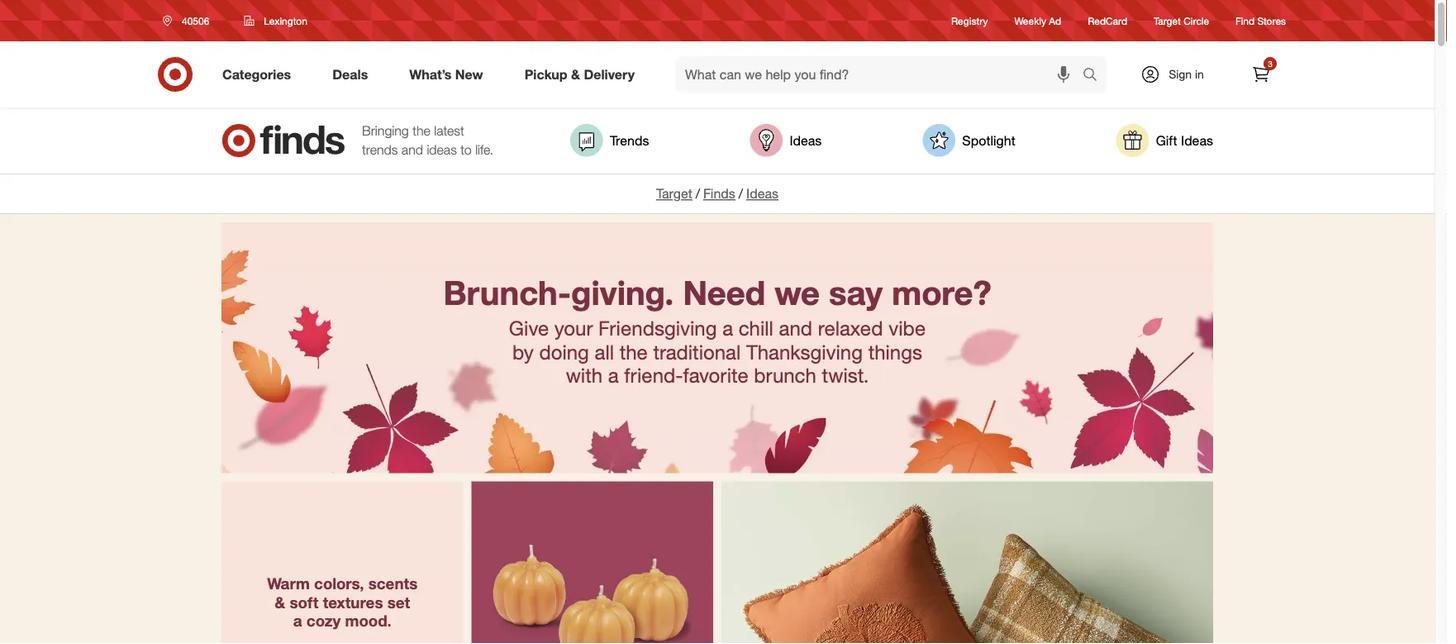 Task type: vqa. For each thing, say whether or not it's contained in the screenshot.
Lexington dropdown button
yes



Task type: locate. For each thing, give the bounding box(es) containing it.
and
[[402, 142, 423, 158], [779, 316, 813, 340]]

set
[[388, 593, 410, 612]]

40506
[[182, 14, 210, 27]]

registry
[[952, 14, 989, 27]]

trends
[[362, 142, 398, 158]]

by
[[513, 340, 534, 364]]

categories link
[[208, 56, 312, 93]]

0 horizontal spatial &
[[275, 593, 285, 612]]

a left cozy
[[293, 611, 302, 630]]

the left latest
[[413, 123, 431, 139]]

and down we
[[779, 316, 813, 340]]

2 horizontal spatial a
[[723, 316, 734, 340]]

finds
[[704, 186, 736, 202]]

1 vertical spatial target
[[657, 186, 693, 202]]

warm colors, scents & soft textures set a cozy mood.
[[267, 574, 422, 630]]

target finds image
[[222, 124, 346, 157]]

/ right finds at the top
[[739, 186, 743, 202]]

twist.
[[822, 364, 869, 388]]

and left ideas
[[402, 142, 423, 158]]

1 horizontal spatial and
[[779, 316, 813, 340]]

0 horizontal spatial a
[[293, 611, 302, 630]]

ideas
[[790, 132, 822, 148], [1182, 132, 1214, 148], [747, 186, 779, 202]]

search
[[1076, 68, 1116, 84]]

& left "soft"
[[275, 593, 285, 612]]

deals link
[[319, 56, 389, 93]]

0 vertical spatial the
[[413, 123, 431, 139]]

target
[[1154, 14, 1182, 27], [657, 186, 693, 202]]

1 vertical spatial ideas link
[[747, 186, 779, 202]]

0 horizontal spatial /
[[696, 186, 700, 202]]

& inside "link"
[[571, 66, 580, 82]]

1 vertical spatial &
[[275, 593, 285, 612]]

0 vertical spatial a
[[723, 316, 734, 340]]

brunch-
[[444, 272, 571, 313]]

soft
[[290, 593, 319, 612]]

bringing the latest trends and ideas to life.
[[362, 123, 494, 158]]

ad
[[1050, 14, 1062, 27]]

your
[[555, 316, 593, 340]]

target left finds at the top
[[657, 186, 693, 202]]

give
[[509, 316, 549, 340]]

latest
[[434, 123, 465, 139]]

0 horizontal spatial target
[[657, 186, 693, 202]]

/ left finds at the top
[[696, 186, 700, 202]]

colors,
[[314, 574, 364, 593]]

target inside "link"
[[1154, 14, 1182, 27]]

1 horizontal spatial a
[[608, 364, 619, 388]]

0 horizontal spatial the
[[413, 123, 431, 139]]

sign in
[[1169, 67, 1205, 81]]

target link
[[657, 186, 693, 202]]

sign in link
[[1127, 56, 1230, 93]]

vibe
[[889, 316, 926, 340]]

the
[[413, 123, 431, 139], [620, 340, 648, 364]]

sign
[[1169, 67, 1193, 81]]

a
[[723, 316, 734, 340], [608, 364, 619, 388], [293, 611, 302, 630]]

in
[[1196, 67, 1205, 81]]

mood.
[[345, 611, 392, 630]]

favorite
[[683, 364, 749, 388]]

friendsgiving
[[599, 316, 717, 340]]

0 vertical spatial target
[[1154, 14, 1182, 27]]

ideas
[[427, 142, 457, 158]]

& right pickup
[[571, 66, 580, 82]]

0 vertical spatial &
[[571, 66, 580, 82]]

the right all
[[620, 340, 648, 364]]

What can we help you find? suggestions appear below search field
[[676, 56, 1087, 93]]

traditional
[[654, 340, 741, 364]]

1 vertical spatial the
[[620, 340, 648, 364]]

1 vertical spatial and
[[779, 316, 813, 340]]

1 horizontal spatial the
[[620, 340, 648, 364]]

0 vertical spatial and
[[402, 142, 423, 158]]

&
[[571, 66, 580, 82], [275, 593, 285, 612]]

1 horizontal spatial &
[[571, 66, 580, 82]]

ideas link
[[750, 124, 822, 157], [747, 186, 779, 202]]

more?
[[892, 272, 992, 313]]

textures
[[323, 593, 383, 612]]

0 horizontal spatial and
[[402, 142, 423, 158]]

and inside brunch-giving. need we say more? give your friendsgiving a chill and relaxed vibe by doing all the traditional thanksgiving things with a friend-favorite brunch twist.
[[779, 316, 813, 340]]

trends link
[[571, 124, 650, 157]]

2 horizontal spatial ideas
[[1182, 132, 1214, 148]]

a right 'with'
[[608, 364, 619, 388]]

gift ideas link
[[1117, 124, 1214, 157]]

pickup & delivery link
[[511, 56, 656, 93]]

2 vertical spatial a
[[293, 611, 302, 630]]

scents
[[369, 574, 418, 593]]

bringing
[[362, 123, 409, 139]]

1 horizontal spatial ideas
[[790, 132, 822, 148]]

2 / from the left
[[739, 186, 743, 202]]

deals
[[333, 66, 368, 82]]

all
[[595, 340, 614, 364]]

1 horizontal spatial target
[[1154, 14, 1182, 27]]

circle
[[1184, 14, 1210, 27]]

a left chill
[[723, 316, 734, 340]]

life.
[[476, 142, 494, 158]]

lexington button
[[233, 6, 318, 36]]

and inside bringing the latest trends and ideas to life.
[[402, 142, 423, 158]]

target left circle
[[1154, 14, 1182, 27]]

/
[[696, 186, 700, 202], [739, 186, 743, 202]]

the inside bringing the latest trends and ideas to life.
[[413, 123, 431, 139]]

1 horizontal spatial /
[[739, 186, 743, 202]]

say
[[829, 272, 883, 313]]



Task type: describe. For each thing, give the bounding box(es) containing it.
pickup & delivery
[[525, 66, 635, 82]]

find stores link
[[1236, 14, 1287, 28]]

what's
[[410, 66, 452, 82]]

redcard
[[1088, 14, 1128, 27]]

target for target circle
[[1154, 14, 1182, 27]]

0 vertical spatial ideas link
[[750, 124, 822, 157]]

ideas inside ideas link
[[790, 132, 822, 148]]

registry link
[[952, 14, 989, 28]]

weekly ad link
[[1015, 14, 1062, 28]]

with
[[566, 364, 603, 388]]

giving.
[[571, 272, 674, 313]]

weekly
[[1015, 14, 1047, 27]]

ideas inside gift ideas link
[[1182, 132, 1214, 148]]

lexington
[[264, 14, 308, 27]]

categories
[[222, 66, 291, 82]]

thanksgiving
[[747, 340, 863, 364]]

find
[[1236, 14, 1255, 27]]

new
[[456, 66, 483, 82]]

redcard link
[[1088, 14, 1128, 28]]

target / finds / ideas
[[657, 186, 779, 202]]

target circle
[[1154, 14, 1210, 27]]

spotlight
[[963, 132, 1016, 148]]

search button
[[1076, 56, 1116, 96]]

gift ideas
[[1157, 132, 1214, 148]]

stores
[[1258, 14, 1287, 27]]

& inside warm colors, scents & soft textures set a cozy mood.
[[275, 593, 285, 612]]

3
[[1269, 58, 1273, 69]]

we
[[775, 272, 820, 313]]

trends
[[610, 132, 650, 148]]

brunch-giving. need we say more? give your friendsgiving a chill and relaxed vibe by doing all the traditional thanksgiving things with a friend-favorite brunch twist.
[[444, 272, 992, 388]]

things
[[869, 340, 923, 364]]

brunch
[[754, 364, 817, 388]]

target for target / finds / ideas
[[657, 186, 693, 202]]

3 link
[[1244, 56, 1280, 93]]

warm
[[267, 574, 310, 593]]

need
[[683, 272, 766, 313]]

cozy
[[307, 611, 341, 630]]

friend-
[[625, 364, 683, 388]]

0 horizontal spatial ideas
[[747, 186, 779, 202]]

gift
[[1157, 132, 1178, 148]]

weekly ad
[[1015, 14, 1062, 27]]

target circle link
[[1154, 14, 1210, 28]]

find stores
[[1236, 14, 1287, 27]]

delivery
[[584, 66, 635, 82]]

to
[[461, 142, 472, 158]]

finds link
[[704, 186, 736, 202]]

1 / from the left
[[696, 186, 700, 202]]

what's new
[[410, 66, 483, 82]]

spotlight link
[[923, 124, 1016, 157]]

pickup
[[525, 66, 568, 82]]

1 vertical spatial a
[[608, 364, 619, 388]]

what's new link
[[395, 56, 504, 93]]

the inside brunch-giving. need we say more? give your friendsgiving a chill and relaxed vibe by doing all the traditional thanksgiving things with a friend-favorite brunch twist.
[[620, 340, 648, 364]]

a inside warm colors, scents & soft textures set a cozy mood.
[[293, 611, 302, 630]]

relaxed
[[818, 316, 884, 340]]

doing
[[539, 340, 589, 364]]

chill
[[739, 316, 774, 340]]

40506 button
[[152, 6, 227, 36]]



